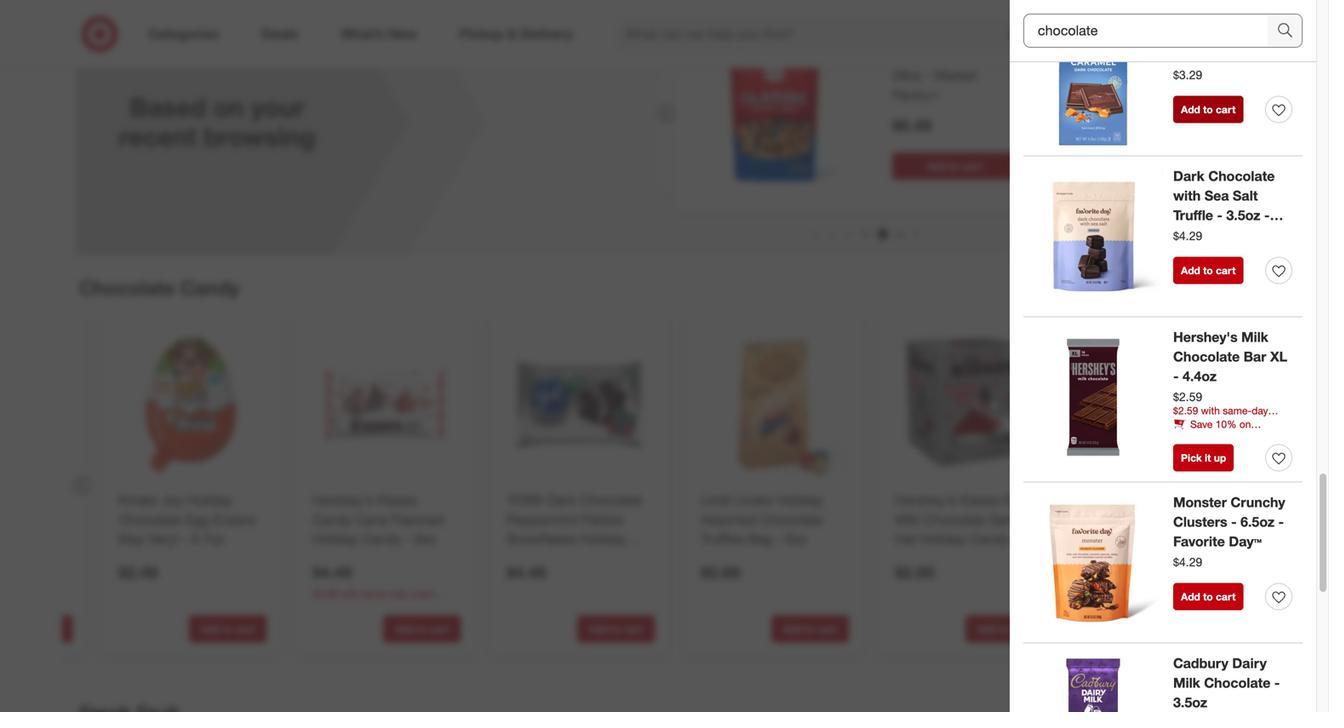 Task type: describe. For each thing, give the bounding box(es) containing it.
shop more button
[[1174, 281, 1241, 301]]

holiday inside lindt lindor holiday assorted chocolate truffles bag - 6oz
[[778, 492, 824, 509]]

hershey's kisses candy cane flavored holiday candy - 9oz link
[[313, 491, 458, 549]]

dairy
[[1233, 655, 1267, 672]]

truffle
[[1174, 207, 1214, 223]]

dark chocolate with sea salt truffle - 3.5oz - favorite day™
[[1174, 168, 1276, 243]]

trail
[[941, 48, 964, 65]]

cane inside hershey's kisses candy cane flavored holiday candy - 9oz
[[356, 511, 388, 528]]

$2.29 with same-day order services button
[[1090, 586, 1238, 615]]

$3.99
[[313, 587, 338, 600]]

same- inside $4.49 $3.99 with same-day order services
[[362, 587, 391, 600]]

peppermint
[[507, 511, 578, 528]]

hershey's kisses solid milk chocolate santa hat holiday candy - 1.45oz $2.00
[[895, 492, 1035, 582]]

kisses for hershey's kisses candy cane flavored holiday candy - 9oz
[[377, 492, 418, 509]]

solid
[[1004, 492, 1035, 509]]

cadbury dairy milk chocolate - 3.5oz
[[1174, 655, 1281, 711]]

crunchy
[[1231, 494, 1286, 511]]

monster crunchy clusters - 6.5oz - favorite day™ link
[[1174, 493, 1293, 551]]

shop
[[1174, 282, 1206, 299]]

pantry™
[[893, 87, 940, 104]]

may
[[119, 531, 144, 547]]

0.7oz
[[191, 531, 224, 547]]

- inside hershey's kisses candy cane flavored holiday candy - 9oz
[[406, 531, 411, 547]]

kinder
[[119, 492, 158, 509]]

1.45oz
[[895, 550, 936, 567]]

candy inside york dark chocolate peppermint patties snowflakes holiday candy - 9.6oz $4.49
[[507, 550, 546, 567]]

4.4oz
[[1183, 368, 1217, 384]]

- inside ghirardelli dark sea salt caramel squares bar - 4.8oz
[[1258, 46, 1263, 62]]

day inside $4.49 $3.99 with same-day order services
[[391, 587, 408, 600]]

Find items for Delivery search field
[[1025, 14, 1269, 47]]

services inside $4.49 $3.99 with same-day order services
[[313, 602, 351, 615]]

- inside kit kat milk chocolate wafer filled plastic cane holiday candy miniatures - 2.4oz $2.29 $2.29 with same-day order services
[[1157, 550, 1162, 567]]

squares
[[1174, 46, 1227, 62]]

bar inside ghirardelli dark sea salt caramel squares bar - 4.8oz
[[1231, 46, 1254, 62]]

up
[[1215, 452, 1227, 464]]

filled
[[1129, 511, 1161, 528]]

What can we help you find? suggestions appear below search field
[[615, 15, 1039, 53]]

9oz
[[415, 531, 436, 547]]

26oz
[[893, 68, 922, 84]]

plastic
[[1165, 511, 1205, 528]]

it
[[1206, 452, 1212, 464]]

shop more
[[1174, 282, 1241, 299]]

kit
[[1090, 492, 1106, 509]]

to inside the $6.49 add to cart
[[950, 160, 960, 173]]

snowflakes
[[507, 531, 577, 547]]

hershey's kisses candy cane flavored holiday candy - 9oz
[[313, 492, 444, 547]]

$2.49
[[119, 563, 158, 582]]

6.5oz
[[1241, 514, 1275, 530]]

milk inside the hershey's milk chocolate bar xl - 4.4oz
[[1242, 329, 1269, 346]]

on
[[213, 92, 244, 123]]

$5.69
[[701, 563, 741, 582]]

bar inside the hershey's milk chocolate bar xl - 4.4oz
[[1244, 348, 1267, 365]]

pick it up
[[1182, 452, 1227, 464]]

milk inside hershey's kisses solid milk chocolate santa hat holiday candy - 1.45oz $2.00
[[895, 511, 920, 528]]

ghirardelli
[[1174, 7, 1241, 24]]

dialog containing ghirardelli dark sea salt caramel squares bar - 4.8oz
[[1010, 0, 1330, 712]]

patties
[[582, 511, 624, 528]]

day inside kit kat milk chocolate wafer filled plastic cane holiday candy miniatures - 2.4oz $2.29 $2.29 with same-day order services
[[1168, 587, 1185, 600]]

$6.49 add to cart
[[893, 115, 982, 173]]

with inside kit kat milk chocolate wafer filled plastic cane holiday candy miniatures - 2.4oz $2.29 $2.29 with same-day order services
[[1118, 587, 1136, 600]]

candy inside kit kat milk chocolate wafer filled plastic cane holiday candy miniatures - 2.4oz $2.29 $2.29 with same-day order services
[[1175, 531, 1215, 547]]

2.4oz
[[1166, 550, 1199, 567]]

holiday inside hershey's kisses candy cane flavored holiday candy - 9oz
[[313, 531, 358, 547]]

candy inside hershey's kisses solid milk chocolate santa hat holiday candy - 1.45oz $2.00
[[970, 531, 1010, 547]]

wafer
[[1090, 511, 1125, 528]]

york dark chocolate peppermint patties snowflakes holiday candy - 9.6oz link
[[507, 491, 652, 567]]

2 $2.29 from the top
[[1090, 587, 1115, 600]]

9.6oz
[[559, 550, 592, 567]]

chocolate inside lindt lindor holiday assorted chocolate truffles bag - 6oz
[[760, 511, 823, 528]]

favorite inside dark chocolate with sea salt truffle - 3.5oz - favorite day™
[[1174, 226, 1226, 243]]

with for dark
[[1174, 187, 1201, 204]]

cart inside the $6.49 add to cart
[[963, 160, 982, 173]]

$6.49
[[893, 115, 932, 135]]

$4.29 for dark chocolate with sea salt truffle - 3.5oz - favorite day™
[[1174, 228, 1203, 243]]

day™ inside monster crunchy clusters - 6.5oz - favorite day™
[[1230, 533, 1263, 550]]

york
[[507, 492, 544, 509]]

classic
[[893, 48, 937, 65]]

- inside york dark chocolate peppermint patties snowflakes holiday candy - 9.6oz $4.49
[[550, 550, 556, 567]]

$2.00
[[895, 563, 935, 582]]

milk inside cadbury dairy milk chocolate - 3.5oz
[[1174, 675, 1201, 691]]

$2.59
[[1174, 389, 1203, 404]]

classic trail mix - 26oz - market pantry™
[[893, 48, 999, 104]]

services inside kit kat milk chocolate wafer filled plastic cane holiday candy miniatures - 2.4oz $2.29 $2.29 with same-day order services
[[1090, 602, 1128, 615]]

pick it up button
[[1174, 444, 1235, 472]]

hershey's for hershey's milk chocolate bar xl - 4.4oz
[[1174, 329, 1238, 346]]

lindt
[[701, 492, 732, 509]]

hershey's milk chocolate bar xl - 4.4oz
[[1174, 329, 1288, 384]]

sea inside ghirardelli dark sea salt caramel squares bar - 4.8oz
[[1174, 26, 1198, 43]]

browsing
[[204, 121, 316, 152]]

$3.99 with same-day order services button
[[313, 586, 461, 615]]

- inside cadbury dairy milk chocolate - 3.5oz
[[1275, 675, 1281, 691]]

$3.29
[[1174, 67, 1203, 82]]

pick
[[1182, 452, 1203, 464]]

york dark chocolate peppermint patties snowflakes holiday candy - 9.6oz $4.49
[[507, 492, 642, 582]]

milk inside kit kat milk chocolate wafer filled plastic cane holiday candy miniatures - 2.4oz $2.29 $2.29 with same-day order services
[[1134, 492, 1159, 509]]

your
[[251, 92, 305, 123]]

- inside the hershey's milk chocolate bar xl - 4.4oz
[[1174, 368, 1180, 384]]

3.5oz inside cadbury dairy milk chocolate - 3.5oz
[[1174, 694, 1208, 711]]

salt inside ghirardelli dark sea salt caramel squares bar - 4.8oz
[[1202, 26, 1227, 43]]

flavored
[[392, 511, 444, 528]]

chocolate inside kit kat milk chocolate wafer filled plastic cane holiday candy miniatures - 2.4oz $2.29 $2.29 with same-day order services
[[1163, 492, 1226, 509]]



Task type: locate. For each thing, give the bounding box(es) containing it.
0 vertical spatial dark
[[1245, 7, 1276, 24]]

1 horizontal spatial cane
[[1090, 531, 1122, 547]]

- inside kinder joy holiday chocolate egg (colors may vary) - 0.7oz
[[182, 531, 187, 547]]

3.5oz inside dark chocolate with sea salt truffle - 3.5oz - favorite day™
[[1227, 207, 1261, 223]]

monster crunchy clusters - 6.5oz - favorite day™
[[1174, 494, 1286, 550]]

0 horizontal spatial services
[[313, 602, 351, 615]]

sea
[[1174, 26, 1198, 43], [1205, 187, 1230, 204]]

4.8oz
[[1174, 65, 1208, 82]]

search button
[[1027, 15, 1068, 56]]

holiday inside kit kat milk chocolate wafer filled plastic cane holiday candy miniatures - 2.4oz $2.29 $2.29 with same-day order services
[[1126, 531, 1171, 547]]

dark chocolate with sea salt truffle - 3.5oz - favorite day™ image
[[1024, 167, 1164, 306], [1024, 167, 1164, 306]]

day down 2.4oz
[[1168, 587, 1185, 600]]

hershey's kisses solid milk chocolate santa hat holiday candy - 1.45oz image
[[892, 329, 1044, 480], [892, 329, 1044, 480]]

truffles
[[701, 531, 745, 547]]

kisses up flavored
[[377, 492, 418, 509]]

0 horizontal spatial sea
[[1174, 26, 1198, 43]]

0 vertical spatial day™
[[1230, 226, 1263, 243]]

1 day™ from the top
[[1230, 226, 1263, 243]]

same- down 2.4oz
[[1139, 587, 1168, 600]]

1 horizontal spatial services
[[1090, 602, 1128, 615]]

favorite inside monster crunchy clusters - 6.5oz - favorite day™
[[1174, 533, 1226, 550]]

2 horizontal spatial with
[[1174, 187, 1201, 204]]

services down the "$3.99"
[[313, 602, 351, 615]]

cane down wafer
[[1090, 531, 1122, 547]]

holiday inside kinder joy holiday chocolate egg (colors may vary) - 0.7oz
[[187, 492, 233, 509]]

sea inside dark chocolate with sea salt truffle - 3.5oz - favorite day™
[[1205, 187, 1230, 204]]

$4.49
[[313, 563, 352, 582], [507, 563, 546, 582]]

dark inside york dark chocolate peppermint patties snowflakes holiday candy - 9.6oz $4.49
[[548, 492, 576, 509]]

same-
[[362, 587, 391, 600], [1139, 587, 1168, 600]]

salt inside dark chocolate with sea salt truffle - 3.5oz - favorite day™
[[1234, 187, 1259, 204]]

1 horizontal spatial salt
[[1234, 187, 1259, 204]]

same- inside kit kat milk chocolate wafer filled plastic cane holiday candy miniatures - 2.4oz $2.29 $2.29 with same-day order services
[[1139, 587, 1168, 600]]

cadbury dairy milk chocolate - 3.5oz link
[[1174, 654, 1293, 712]]

with inside $4.49 $3.99 with same-day order services
[[341, 587, 359, 600]]

2 favorite from the top
[[1174, 533, 1226, 550]]

with inside dark chocolate with sea salt truffle - 3.5oz - favorite day™
[[1174, 187, 1201, 204]]

chocolate candy
[[79, 276, 240, 300]]

2 $4.29 from the top
[[1174, 555, 1203, 570]]

lindt lindor holiday assorted chocolate truffles bag - 6oz image
[[698, 329, 849, 480], [698, 329, 849, 480]]

$4.29 for monster crunchy clusters - 6.5oz - favorite day™
[[1174, 555, 1203, 570]]

lindt lindor holiday assorted chocolate truffles bag - 6oz
[[701, 492, 824, 547]]

order down 2.4oz
[[1188, 587, 1212, 600]]

kit kat milk chocolate wafer filled plastic cane holiday candy miniatures - 2.4oz link
[[1090, 491, 1235, 567]]

add to cart button
[[1174, 96, 1244, 123], [893, 153, 1017, 180], [1174, 257, 1244, 284], [1174, 583, 1244, 611], [189, 615, 267, 643], [383, 615, 461, 643], [578, 615, 655, 643], [772, 615, 849, 643], [966, 615, 1044, 643]]

2 same- from the left
[[1139, 587, 1168, 600]]

dark up the 'peppermint'
[[548, 492, 576, 509]]

6oz
[[786, 531, 808, 547]]

0 vertical spatial cane
[[356, 511, 388, 528]]

miniatures
[[1090, 550, 1153, 567]]

chocolate inside kinder joy holiday chocolate egg (colors may vary) - 0.7oz
[[119, 511, 181, 528]]

add inside the $6.49 add to cart
[[928, 160, 947, 173]]

assorted
[[701, 511, 757, 528]]

0 horizontal spatial 3.5oz
[[1174, 694, 1208, 711]]

kit kat milk chocolate wafer filled plastic cane holiday candy miniatures - 2.4oz image
[[1086, 329, 1238, 480], [1086, 329, 1238, 480]]

holiday up egg
[[187, 492, 233, 509]]

cart
[[1217, 103, 1236, 116], [963, 160, 982, 173], [1217, 264, 1236, 277], [1217, 591, 1236, 603], [235, 623, 255, 635], [430, 623, 450, 635], [624, 623, 644, 635], [818, 623, 838, 635], [1012, 623, 1032, 635]]

3.5oz right truffle
[[1227, 207, 1261, 223]]

hershey's kisses solid milk chocolate santa hat holiday candy - 1.45oz link
[[895, 491, 1040, 567]]

chocolate
[[1209, 168, 1276, 185], [79, 276, 175, 300], [1174, 348, 1241, 365], [580, 492, 642, 509], [1163, 492, 1226, 509], [119, 511, 181, 528], [760, 511, 823, 528], [924, 511, 987, 528], [1205, 675, 1271, 691]]

based
[[130, 92, 206, 123]]

kisses
[[377, 492, 418, 509], [960, 492, 1000, 509]]

0 vertical spatial $4.29
[[1174, 228, 1203, 243]]

- inside hershey's kisses solid milk chocolate santa hat holiday candy - 1.45oz $2.00
[[1014, 531, 1019, 547]]

kisses inside hershey's kisses solid milk chocolate santa hat holiday candy - 1.45oz $2.00
[[960, 492, 1000, 509]]

day right the "$3.99"
[[391, 587, 408, 600]]

$4.49 up the "$3.99"
[[313, 563, 352, 582]]

holiday up 6oz
[[778, 492, 824, 509]]

chocolate inside dark chocolate with sea salt truffle - 3.5oz - favorite day™
[[1209, 168, 1276, 185]]

0 horizontal spatial $4.49
[[313, 563, 352, 582]]

1 vertical spatial favorite
[[1174, 533, 1226, 550]]

3.5oz
[[1227, 207, 1261, 223], [1174, 694, 1208, 711]]

1 horizontal spatial same-
[[1139, 587, 1168, 600]]

order inside kit kat milk chocolate wafer filled plastic cane holiday candy miniatures - 2.4oz $2.29 $2.29 with same-day order services
[[1188, 587, 1212, 600]]

clusters
[[1174, 514, 1228, 530]]

mix
[[968, 48, 990, 65]]

chocolate inside york dark chocolate peppermint patties snowflakes holiday candy - 9.6oz $4.49
[[580, 492, 642, 509]]

ghirardelli dark sea salt caramel squares bar - 4.8oz
[[1174, 7, 1286, 82]]

ghirardelli dark sea salt caramel squares bar - 4.8oz link
[[1174, 6, 1293, 82]]

holiday down filled
[[1126, 531, 1171, 547]]

$4.29 down clusters
[[1174, 555, 1203, 570]]

2 kisses from the left
[[960, 492, 1000, 509]]

holiday down patties
[[580, 531, 626, 547]]

same- right the "$3.99"
[[362, 587, 391, 600]]

based on your recent browsing
[[119, 92, 316, 152]]

$4.49 inside $4.49 $3.99 with same-day order services
[[313, 563, 352, 582]]

kinder joy holiday chocolate egg (colors may vary) - 0.7oz
[[119, 492, 256, 547]]

hershey's inside hershey's kisses solid milk chocolate santa hat holiday candy - 1.45oz $2.00
[[895, 492, 956, 509]]

santa
[[990, 511, 1026, 528]]

$4.49 down snowflakes at the left
[[507, 563, 546, 582]]

2 day from the left
[[1168, 587, 1185, 600]]

bag
[[748, 531, 773, 547]]

1 horizontal spatial order
[[1188, 587, 1212, 600]]

caramel
[[1231, 26, 1286, 43]]

2 horizontal spatial dark
[[1245, 7, 1276, 24]]

chocolate inside cadbury dairy milk chocolate - 3.5oz
[[1205, 675, 1271, 691]]

chocolate inside the hershey's milk chocolate bar xl - 4.4oz
[[1174, 348, 1241, 365]]

hershey's for hershey's kisses solid milk chocolate santa hat holiday candy - 1.45oz $2.00
[[895, 492, 956, 509]]

cadbury dairy milk chocolate - 3.5oz image
[[1024, 654, 1164, 712], [1024, 654, 1164, 712]]

kit kat milk chocolate wafer filled plastic cane holiday candy miniatures - 2.4oz $2.29 $2.29 with same-day order services
[[1090, 492, 1226, 615]]

bar
[[1231, 46, 1254, 62], [1244, 348, 1267, 365]]

0 vertical spatial $2.29
[[1090, 563, 1129, 582]]

day™
[[1230, 226, 1263, 243], [1230, 533, 1263, 550]]

monster
[[1174, 494, 1228, 511]]

hershey's inside the hershey's milk chocolate bar xl - 4.4oz
[[1174, 329, 1238, 346]]

with down "miniatures"
[[1118, 587, 1136, 600]]

hershey's milk chocolate bar xl - 4.4oz image
[[1024, 328, 1164, 467], [1024, 328, 1164, 467]]

ghirardelli holiday peppermint bark chocolate squares - 5.4oz image
[[0, 329, 73, 480], [0, 329, 73, 480]]

dark
[[1245, 7, 1276, 24], [1174, 168, 1205, 185], [548, 492, 576, 509]]

hershey's kisses candy cane flavored holiday candy - 9oz image
[[309, 329, 461, 480], [309, 329, 461, 480]]

holiday up 1.45oz
[[921, 531, 966, 547]]

2 order from the left
[[1188, 587, 1212, 600]]

market
[[935, 68, 977, 84]]

add
[[1182, 103, 1201, 116], [928, 160, 947, 173], [1182, 264, 1201, 277], [1182, 591, 1201, 603], [201, 623, 220, 635], [395, 623, 414, 635], [589, 623, 608, 635], [783, 623, 803, 635], [978, 623, 997, 635]]

cane inside kit kat milk chocolate wafer filled plastic cane holiday candy miniatures - 2.4oz $2.29 $2.29 with same-day order services
[[1090, 531, 1122, 547]]

bar down caramel
[[1231, 46, 1254, 62]]

1 vertical spatial 3.5oz
[[1174, 694, 1208, 711]]

hershey's
[[1174, 329, 1238, 346], [313, 492, 374, 509], [895, 492, 956, 509]]

$4.49 inside york dark chocolate peppermint patties snowflakes holiday candy - 9.6oz $4.49
[[507, 563, 546, 582]]

dark chocolate with sea salt truffle - 3.5oz - favorite day™ link
[[1174, 167, 1293, 243]]

1 vertical spatial cane
[[1090, 531, 1122, 547]]

with right the "$3.99"
[[341, 587, 359, 600]]

classic trail mix - 26oz - market pantry™ image
[[688, 28, 859, 199], [688, 28, 859, 199]]

favorite down truffle
[[1174, 226, 1226, 243]]

xl
[[1271, 348, 1288, 365]]

bar left xl at the right of the page
[[1244, 348, 1267, 365]]

0 horizontal spatial hershey's
[[313, 492, 374, 509]]

day™ down 6.5oz
[[1230, 533, 1263, 550]]

1 vertical spatial bar
[[1244, 348, 1267, 365]]

1 horizontal spatial dark
[[1174, 168, 1205, 185]]

3.5oz down cadbury
[[1174, 694, 1208, 711]]

0 horizontal spatial dark
[[548, 492, 576, 509]]

cane left flavored
[[356, 511, 388, 528]]

dark up caramel
[[1245, 7, 1276, 24]]

dark for york dark chocolate peppermint patties snowflakes holiday candy - 9.6oz $4.49
[[548, 492, 576, 509]]

dark up truffle
[[1174, 168, 1205, 185]]

1 favorite from the top
[[1174, 226, 1226, 243]]

add to cart
[[1182, 103, 1236, 116], [1182, 264, 1236, 277], [1182, 591, 1236, 603], [201, 623, 255, 635], [395, 623, 450, 635], [589, 623, 644, 635], [783, 623, 838, 635], [978, 623, 1032, 635]]

0 horizontal spatial day
[[391, 587, 408, 600]]

day™ up more
[[1230, 226, 1263, 243]]

0 horizontal spatial salt
[[1202, 26, 1227, 43]]

2 horizontal spatial hershey's
[[1174, 329, 1238, 346]]

kinder joy holiday chocolate egg (colors may vary) - 0.7oz image
[[115, 329, 267, 480], [115, 329, 267, 480]]

0 horizontal spatial cane
[[356, 511, 388, 528]]

recent
[[119, 121, 197, 152]]

cadbury
[[1174, 655, 1229, 672]]

order down 9oz
[[411, 587, 435, 600]]

holiday inside york dark chocolate peppermint patties snowflakes holiday candy - 9.6oz $4.49
[[580, 531, 626, 547]]

chocolate inside hershey's kisses solid milk chocolate santa hat holiday candy - 1.45oz $2.00
[[924, 511, 987, 528]]

vary)
[[148, 531, 178, 547]]

$4.29 down truffle
[[1174, 228, 1203, 243]]

lindt lindor holiday assorted chocolate truffles bag - 6oz link
[[701, 491, 846, 549]]

0 vertical spatial salt
[[1202, 26, 1227, 43]]

1 $4.29 from the top
[[1174, 228, 1203, 243]]

0 vertical spatial sea
[[1174, 26, 1198, 43]]

1 same- from the left
[[362, 587, 391, 600]]

to
[[1204, 103, 1214, 116], [950, 160, 960, 173], [1204, 264, 1214, 277], [1204, 591, 1214, 603], [223, 623, 233, 635], [417, 623, 427, 635], [611, 623, 621, 635], [806, 623, 815, 635], [1000, 623, 1010, 635]]

0 horizontal spatial kisses
[[377, 492, 418, 509]]

0 horizontal spatial same-
[[362, 587, 391, 600]]

hershey's milk chocolate bar xl - 4.4oz link
[[1174, 328, 1293, 386]]

candy
[[180, 276, 240, 300], [313, 511, 352, 528], [362, 531, 402, 547], [970, 531, 1010, 547], [1175, 531, 1215, 547], [507, 550, 546, 567]]

services down "miniatures"
[[1090, 602, 1128, 615]]

monster crunchy clusters - 6.5oz - favorite day™ image
[[1024, 493, 1164, 633], [1024, 493, 1164, 633]]

0 vertical spatial favorite
[[1174, 226, 1226, 243]]

dialog
[[1010, 0, 1330, 712]]

$4.29
[[1174, 228, 1203, 243], [1174, 555, 1203, 570]]

dark for ghirardelli dark sea salt caramel squares bar - 4.8oz
[[1245, 7, 1276, 24]]

1 horizontal spatial hershey's
[[895, 492, 956, 509]]

milk
[[1242, 329, 1269, 346], [1134, 492, 1159, 509], [895, 511, 920, 528], [1174, 675, 1201, 691]]

1 horizontal spatial sea
[[1205, 187, 1230, 204]]

dark inside ghirardelli dark sea salt caramel squares bar - 4.8oz
[[1245, 7, 1276, 24]]

with
[[1174, 187, 1201, 204], [341, 587, 359, 600], [1118, 587, 1136, 600]]

2 day™ from the top
[[1230, 533, 1263, 550]]

search
[[1027, 27, 1068, 44]]

more
[[1210, 282, 1241, 299]]

with for $4.49
[[341, 587, 359, 600]]

(colors
[[213, 511, 256, 528]]

1 vertical spatial day™
[[1230, 533, 1263, 550]]

1 horizontal spatial day
[[1168, 587, 1185, 600]]

1 $2.29 from the top
[[1090, 563, 1129, 582]]

0 vertical spatial 3.5oz
[[1227, 207, 1261, 223]]

0 horizontal spatial with
[[341, 587, 359, 600]]

1 services from the left
[[313, 602, 351, 615]]

york dark chocolate peppermint patties snowflakes holiday candy - 9.6oz image
[[504, 329, 655, 480], [504, 329, 655, 480]]

1 vertical spatial $4.29
[[1174, 555, 1203, 570]]

$2.29 down wafer
[[1090, 563, 1129, 582]]

hat
[[895, 531, 917, 547]]

with up truffle
[[1174, 187, 1201, 204]]

sea up truffle
[[1205, 187, 1230, 204]]

holiday inside hershey's kisses solid milk chocolate santa hat holiday candy - 1.45oz $2.00
[[921, 531, 966, 547]]

hershey's for hershey's kisses candy cane flavored holiday candy - 9oz
[[313, 492, 374, 509]]

1 vertical spatial sea
[[1205, 187, 1230, 204]]

lindor
[[736, 492, 774, 509]]

sea up squares
[[1174, 26, 1198, 43]]

kat
[[1110, 492, 1131, 509]]

favorite down clusters
[[1174, 533, 1226, 550]]

1 vertical spatial salt
[[1234, 187, 1259, 204]]

2 services from the left
[[1090, 602, 1128, 615]]

1 vertical spatial $2.29
[[1090, 587, 1115, 600]]

$2.29 down "miniatures"
[[1090, 587, 1115, 600]]

kisses up santa at right
[[960, 492, 1000, 509]]

1 horizontal spatial kisses
[[960, 492, 1000, 509]]

egg
[[185, 511, 209, 528]]

1 kisses from the left
[[377, 492, 418, 509]]

holiday up the "$3.99"
[[313, 531, 358, 547]]

0 vertical spatial bar
[[1231, 46, 1254, 62]]

0 horizontal spatial order
[[411, 587, 435, 600]]

1 $4.49 from the left
[[313, 563, 352, 582]]

1 horizontal spatial 3.5oz
[[1227, 207, 1261, 223]]

1 horizontal spatial $4.49
[[507, 563, 546, 582]]

1 day from the left
[[391, 587, 408, 600]]

day™ inside dark chocolate with sea salt truffle - 3.5oz - favorite day™
[[1230, 226, 1263, 243]]

hershey's inside hershey's kisses candy cane flavored holiday candy - 9oz
[[313, 492, 374, 509]]

2 vertical spatial dark
[[548, 492, 576, 509]]

joy
[[162, 492, 184, 509]]

2 $4.49 from the left
[[507, 563, 546, 582]]

kinder joy holiday chocolate egg (colors may vary) - 0.7oz link
[[119, 491, 263, 549]]

kisses inside hershey's kisses candy cane flavored holiday candy - 9oz
[[377, 492, 418, 509]]

$4.49 $3.99 with same-day order services
[[313, 563, 435, 615]]

order inside $4.49 $3.99 with same-day order services
[[411, 587, 435, 600]]

1 horizontal spatial with
[[1118, 587, 1136, 600]]

$2.29
[[1090, 563, 1129, 582], [1090, 587, 1115, 600]]

1 vertical spatial dark
[[1174, 168, 1205, 185]]

ghirardelli dark sea salt caramel squares bar - 4.8oz image
[[1024, 6, 1164, 145], [1024, 6, 1164, 145]]

kisses for hershey's kisses solid milk chocolate santa hat holiday candy - 1.45oz $2.00
[[960, 492, 1000, 509]]

order
[[411, 587, 435, 600], [1188, 587, 1212, 600]]

1 order from the left
[[411, 587, 435, 600]]

- inside lindt lindor holiday assorted chocolate truffles bag - 6oz
[[777, 531, 782, 547]]

dark inside dark chocolate with sea salt truffle - 3.5oz - favorite day™
[[1174, 168, 1205, 185]]



Task type: vqa. For each thing, say whether or not it's contained in the screenshot.
Gift's online
no



